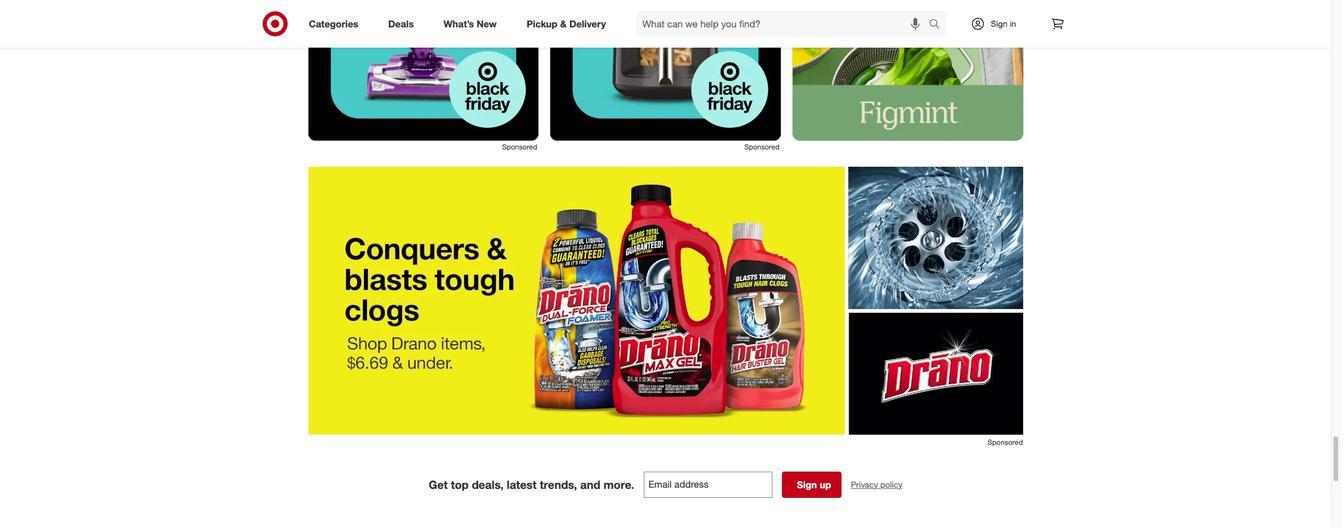 Task type: locate. For each thing, give the bounding box(es) containing it.
sign
[[991, 18, 1008, 29], [797, 479, 817, 491]]

sponsored
[[988, 438, 1023, 447]]

sign in
[[991, 18, 1017, 29]]

what's new
[[444, 18, 497, 30]]

1 vertical spatial sign
[[797, 479, 817, 491]]

0 vertical spatial sign
[[991, 18, 1008, 29]]

sign inside button
[[797, 479, 817, 491]]

what's new link
[[434, 11, 512, 37]]

advertisement region
[[308, 167, 1023, 438]]

sign left in
[[991, 18, 1008, 29]]

and
[[580, 478, 601, 491]]

sign for sign up
[[797, 479, 817, 491]]

1 target black friday image from the left
[[308, 0, 539, 141]]

1 horizontal spatial target black friday image
[[551, 0, 781, 141]]

None text field
[[644, 472, 773, 498]]

search
[[924, 19, 952, 31]]

0 horizontal spatial target black friday image
[[308, 0, 539, 141]]

0 horizontal spatial sign
[[797, 479, 817, 491]]

1 horizontal spatial sign
[[991, 18, 1008, 29]]

What can we help you find? suggestions appear below search field
[[635, 11, 932, 37]]

target black friday image
[[308, 0, 539, 141], [551, 0, 781, 141]]

&
[[560, 18, 567, 30]]

sign left the up
[[797, 479, 817, 491]]



Task type: describe. For each thing, give the bounding box(es) containing it.
delivery
[[570, 18, 606, 30]]

in
[[1010, 18, 1017, 29]]

privacy
[[851, 479, 878, 489]]

sign in link
[[961, 11, 1035, 37]]

sign up
[[797, 479, 831, 491]]

get
[[429, 478, 448, 491]]

pickup & delivery link
[[517, 11, 621, 37]]

pickup & delivery
[[527, 18, 606, 30]]

2 target black friday image from the left
[[551, 0, 781, 141]]

categories link
[[299, 11, 373, 37]]

privacy policy link
[[851, 479, 903, 491]]

trends,
[[540, 478, 577, 491]]

deals
[[388, 18, 414, 30]]

privacy policy
[[851, 479, 903, 489]]

latest
[[507, 478, 537, 491]]

get top deals, latest trends, and more.
[[429, 478, 634, 491]]

categories
[[309, 18, 359, 30]]

top
[[451, 478, 469, 491]]

up
[[820, 479, 831, 491]]

sign for sign in
[[991, 18, 1008, 29]]

what's
[[444, 18, 474, 30]]

sign up button
[[782, 472, 842, 498]]

new
[[477, 18, 497, 30]]

pickup
[[527, 18, 558, 30]]

deals link
[[378, 11, 429, 37]]

search button
[[924, 11, 952, 39]]

more.
[[604, 478, 634, 491]]

deals,
[[472, 478, 504, 491]]

policy
[[881, 479, 903, 489]]



Task type: vqa. For each thing, say whether or not it's contained in the screenshot.
10001
no



